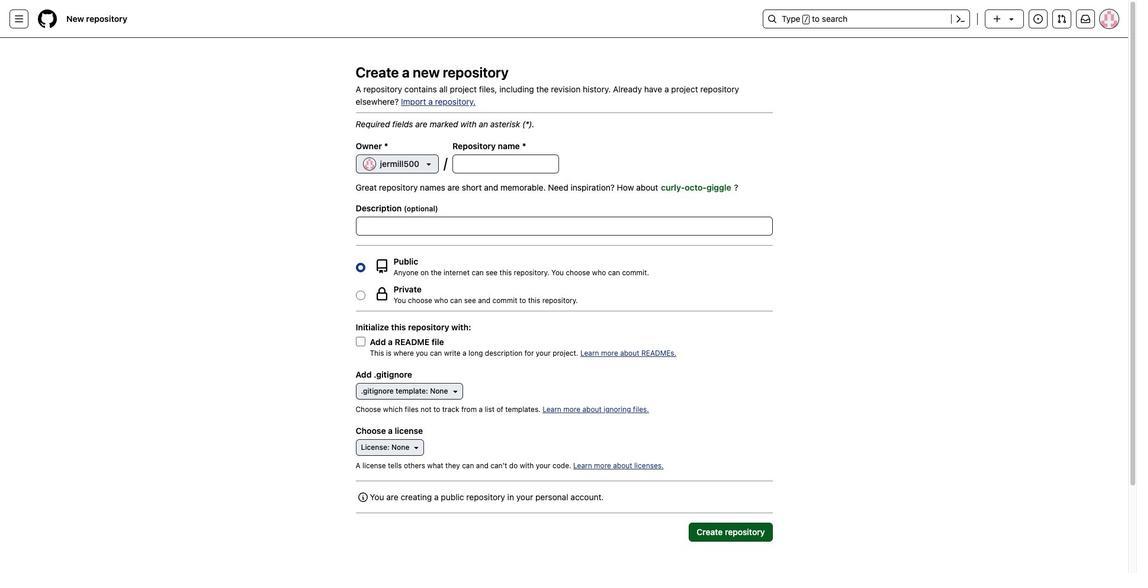 Task type: vqa. For each thing, say whether or not it's contained in the screenshot.
checkbox
yes



Task type: describe. For each thing, give the bounding box(es) containing it.
command palette image
[[956, 14, 965, 24]]

issue opened image
[[1034, 14, 1043, 24]]

Description text field
[[356, 217, 772, 235]]

0 vertical spatial triangle down image
[[424, 159, 434, 169]]

plus image
[[993, 14, 1002, 24]]

0 vertical spatial triangle down image
[[1007, 14, 1016, 24]]



Task type: locate. For each thing, give the bounding box(es) containing it.
None text field
[[453, 155, 558, 173]]

0 horizontal spatial triangle down image
[[450, 387, 460, 396]]

triangle down image
[[424, 159, 434, 169], [412, 443, 421, 452]]

homepage image
[[38, 9, 57, 28]]

triangle down image
[[1007, 14, 1016, 24], [450, 387, 460, 396]]

None radio
[[356, 263, 365, 272]]

1 vertical spatial triangle down image
[[450, 387, 460, 396]]

sc 9kayk9 0 image
[[358, 493, 368, 502]]

None radio
[[356, 291, 365, 300]]

1 horizontal spatial triangle down image
[[424, 159, 434, 169]]

repo image
[[375, 259, 389, 273]]

0 horizontal spatial triangle down image
[[412, 443, 421, 452]]

None checkbox
[[356, 337, 365, 346]]

notifications image
[[1081, 14, 1090, 24]]

1 vertical spatial triangle down image
[[412, 443, 421, 452]]

1 horizontal spatial triangle down image
[[1007, 14, 1016, 24]]

git pull request image
[[1057, 14, 1067, 24]]

lock image
[[375, 287, 389, 301]]



